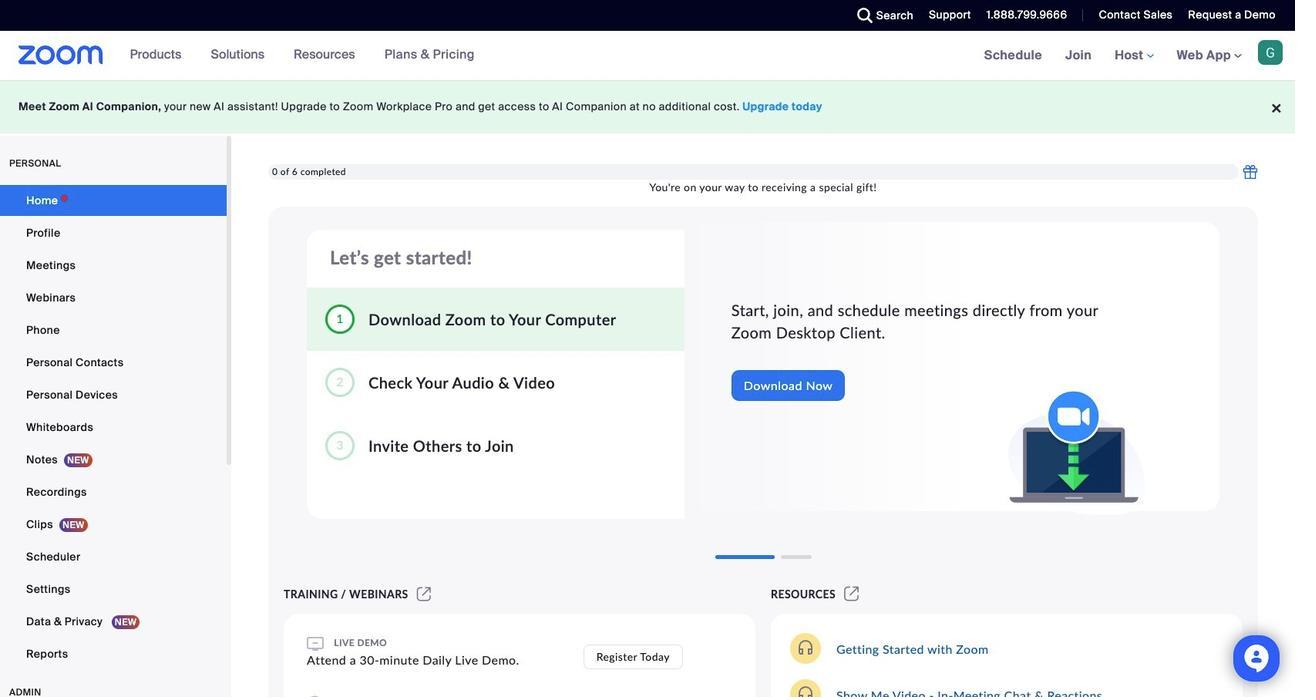 Task type: locate. For each thing, give the bounding box(es) containing it.
meetings navigation
[[973, 31, 1295, 81]]

footer
[[0, 80, 1295, 133]]

zoom logo image
[[19, 45, 103, 65]]

profile picture image
[[1258, 40, 1283, 65]]

window new image
[[415, 588, 433, 601]]

banner
[[0, 31, 1295, 81]]

window new image
[[842, 588, 862, 601]]



Task type: describe. For each thing, give the bounding box(es) containing it.
product information navigation
[[118, 31, 486, 80]]

personal menu menu
[[0, 185, 227, 671]]



Task type: vqa. For each thing, say whether or not it's contained in the screenshot.
Meetings navigation
yes



